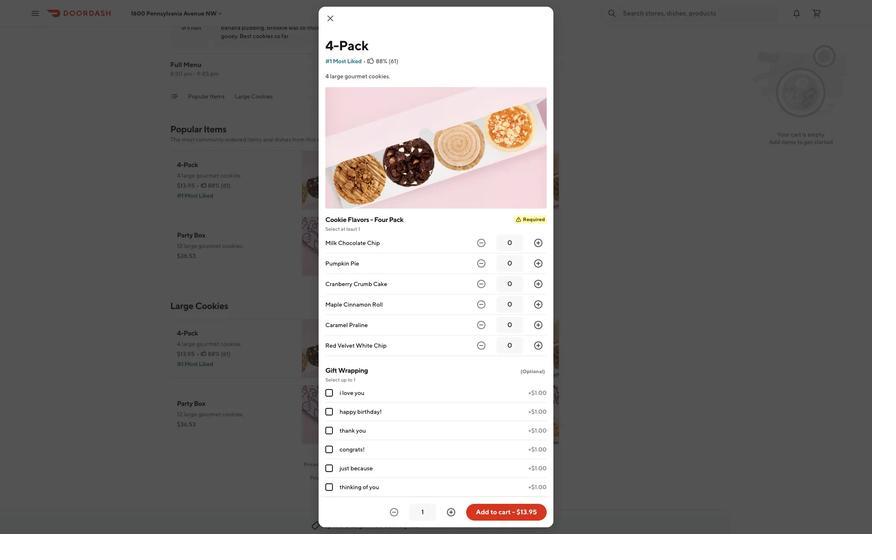 Task type: locate. For each thing, give the bounding box(es) containing it.
+
[[428, 396, 431, 404]]

trending left restaurants
[[23, 519, 50, 527]]

1 increase quantity by 1 image from the top
[[534, 238, 544, 248]]

notification bell image
[[792, 8, 802, 18]]

large inside 4-pack dialog
[[330, 73, 344, 80]]

4 large gourmet cookies.
[[326, 73, 391, 80]]

differ
[[336, 475, 349, 482]]

1 horizontal spatial large
[[235, 93, 250, 100]]

2 vertical spatial you
[[370, 485, 379, 491]]

1 horizontal spatial -
[[371, 216, 373, 224]]

1 current quantity is 0 number field from the top
[[502, 239, 519, 248]]

0 horizontal spatial doordash
[[279, 6, 303, 13]]

3 +$1.00 from the top
[[529, 428, 547, 435]]

0 vertical spatial 4-pack 4 large gourmet cookies.
[[177, 161, 242, 179]]

92% for 2nd party box image
[[406, 351, 417, 358]]

0 vertical spatial 92%
[[406, 182, 417, 189]]

top dishes near me
[[138, 519, 198, 527]]

free left delivery
[[370, 522, 383, 530]]

2 near from the left
[[292, 519, 307, 527]]

0 vertical spatial large cookies
[[235, 93, 273, 100]]

1 6- from the top
[[375, 161, 382, 169]]

0 vertical spatial increase quantity by 1 image
[[534, 238, 544, 248]]

add for 2nd party box image from the bottom of the page
[[340, 261, 352, 268]]

2 decrease quantity by 1 image from the top
[[477, 279, 487, 289]]

12-pack specialty + free game 12 large gourmet cookies and a free "cover your cookies" card game (while supplies last)
[[375, 396, 488, 431]]

$21.48 • up #2
[[375, 182, 397, 189]]

1 4-pack 4 large gourmet cookies. from the top
[[177, 161, 242, 179]]

items
[[210, 93, 225, 100], [204, 124, 227, 135]]

1 box from the top
[[194, 232, 205, 240]]

1 vertical spatial you
[[356, 428, 366, 435]]

2 me from the left
[[309, 519, 319, 527]]

current quantity is 0 number field for white
[[502, 342, 519, 351]]

1 vertical spatial large
[[170, 301, 194, 312]]

3 increase quantity by 1 image from the top
[[534, 341, 544, 351]]

cookie flavors - four pack group
[[326, 216, 547, 357]]

1 right least
[[358, 226, 360, 232]]

1 horizontal spatial trending
[[368, 519, 395, 527]]

to inside add to cart - $13.95 button
[[491, 509, 497, 517]]

1 horizontal spatial to
[[491, 509, 497, 517]]

$21.48 down red velvet white chip
[[375, 351, 393, 358]]

0 vertical spatial 6 pack image
[[500, 151, 560, 210]]

1 party from the top
[[177, 232, 193, 240]]

select inside "cookie flavors - four pack select at least 1"
[[326, 226, 340, 232]]

1600 pennsylvania avenue nw button
[[131, 10, 224, 17]]

party
[[177, 232, 193, 240], [177, 400, 193, 408]]

$21.48 • down red velvet white chip
[[375, 351, 397, 358]]

commonly
[[196, 136, 224, 143]]

1 vertical spatial 88% (61)
[[208, 182, 231, 189]]

1 vertical spatial to
[[348, 377, 353, 383]]

you
[[355, 390, 365, 397], [356, 428, 366, 435], [370, 485, 379, 491]]

2 6 pack image from the top
[[500, 319, 560, 379]]

92% (13) for 4 pack image associated with 2nd party box image
[[406, 351, 428, 358]]

i
[[340, 390, 341, 397]]

0 vertical spatial $13.95 •
[[177, 182, 199, 189]]

this right "from"
[[306, 136, 316, 143]]

$36.53
[[177, 253, 196, 260], [177, 422, 196, 428]]

cookies. inside 4-pack dialog
[[369, 73, 391, 80]]

#1
[[326, 58, 332, 65], [177, 193, 184, 199], [177, 361, 184, 368]]

prices left 'may'
[[310, 475, 325, 482]]

1 vertical spatial 6 pack image
[[500, 319, 560, 379]]

+$1.00 for love
[[529, 390, 547, 397]]

1 vertical spatial increase quantity by 1 image
[[534, 259, 544, 269]]

1 6 from the top
[[375, 172, 379, 179]]

milk chocolate chip
[[326, 240, 380, 247]]

2 92% from the top
[[406, 351, 417, 358]]

2 $21.48 from the top
[[375, 351, 393, 358]]

88% for 4 pack image associated with 2nd party box image
[[208, 351, 220, 358]]

0 vertical spatial items
[[210, 93, 225, 100]]

select
[[326, 226, 340, 232], [326, 377, 340, 383]]

$21.48 up #2
[[375, 182, 393, 189]]

1 top from the left
[[138, 519, 149, 527]]

1 vertical spatial party box 12 large gourmet cookies. $36.53
[[177, 400, 244, 428]]

5 current quantity is 0 number field from the top
[[502, 321, 519, 330]]

1 vertical spatial prices
[[310, 475, 325, 482]]

0 vertical spatial this
[[306, 136, 316, 143]]

1 vertical spatial -
[[371, 216, 373, 224]]

1 $13.95 • from the top
[[177, 182, 199, 189]]

of 5 stars
[[182, 25, 201, 31]]

2 horizontal spatial to
[[798, 139, 803, 146]]

None checkbox
[[326, 409, 333, 416], [326, 428, 333, 435], [326, 484, 333, 492], [326, 409, 333, 416], [326, 428, 333, 435], [326, 484, 333, 492]]

me
[[188, 519, 198, 527], [309, 519, 319, 527]]

get
[[804, 139, 813, 146], [359, 522, 369, 530]]

least
[[347, 226, 357, 232]]

1 +$1.00 from the top
[[529, 390, 547, 397]]

10/23/23
[[389, 6, 410, 13]]

pack inside "cookie flavors - four pack select at least 1"
[[389, 216, 404, 224]]

0 horizontal spatial near
[[172, 519, 187, 527]]

popular
[[188, 93, 209, 100], [170, 124, 202, 135]]

avenue
[[184, 10, 205, 17]]

4 +$1.00 from the top
[[529, 447, 547, 454]]

chip down "cookie flavors - four pack select at least 1"
[[367, 240, 380, 247]]

items for popular items
[[210, 93, 225, 100]]

increase quantity by 1 image
[[534, 279, 544, 289], [534, 300, 544, 310], [534, 321, 544, 331], [446, 508, 456, 518]]

1 horizontal spatial order
[[438, 6, 452, 13]]

add to cart - $13.95
[[476, 509, 537, 517]]

2 6- from the top
[[375, 330, 382, 338]]

add button for 2nd party box image 6 pack image
[[533, 360, 555, 374]]

1 vertical spatial chip
[[374, 343, 387, 349]]

0 vertical spatial 6
[[375, 172, 379, 179]]

4 pack image
[[302, 151, 362, 210], [302, 319, 362, 379]]

popular up most
[[170, 124, 202, 135]]

get inside your cart is empty add items to get started
[[804, 139, 813, 146]]

0 horizontal spatial of
[[182, 25, 186, 31]]

1600 pennsylvania avenue nw
[[131, 10, 217, 17]]

- inside "cookie flavors - four pack select at least 1"
[[371, 216, 373, 224]]

12-pack specialty + free game image
[[500, 386, 560, 445]]

add button for 2nd party box image from the bottom of the page 6 pack image
[[533, 192, 555, 205]]

am
[[184, 70, 192, 77]]

items inside popular items the most commonly ordered items and dishes from this store
[[204, 124, 227, 135]]

gift wrapping select up to 1
[[326, 367, 368, 383]]

items inside your cart is empty add items to get started
[[782, 139, 797, 146]]

pack
[[339, 37, 369, 53], [184, 161, 198, 169], [382, 161, 396, 169], [389, 216, 404, 224], [184, 330, 198, 338], [382, 330, 396, 338], [384, 396, 398, 404]]

0 horizontal spatial your
[[375, 416, 387, 422]]

2 horizontal spatial order
[[567, 6, 581, 13]]

because
[[351, 466, 373, 472]]

0 vertical spatial (13)
[[419, 182, 428, 189]]

0 vertical spatial 88% (61)
[[376, 58, 399, 65]]

increase quantity by 1 image
[[534, 238, 544, 248], [534, 259, 544, 269], [534, 341, 544, 351]]

92% for 2nd party box image from the bottom of the page
[[406, 182, 417, 189]]

1 horizontal spatial cookies
[[251, 93, 273, 100]]

1 trending from the left
[[23, 519, 50, 527]]

cart
[[791, 131, 802, 138], [499, 509, 511, 517]]

2 $36.53 from the top
[[177, 422, 196, 428]]

0 vertical spatial your
[[778, 131, 790, 138]]

#1 most liked inside 4-pack dialog
[[326, 58, 362, 65]]

0 horizontal spatial large cookies
[[170, 301, 228, 312]]

6 pack image for 2nd party box image
[[500, 319, 560, 379]]

large
[[235, 93, 250, 100], [170, 301, 194, 312]]

1 vertical spatial this
[[326, 462, 335, 468]]

cookies inside large cookies button
[[251, 93, 273, 100]]

specialty
[[400, 396, 427, 404]]

near for dishes
[[172, 519, 187, 527]]

1 (13) from the top
[[419, 182, 428, 189]]

2 party from the top
[[177, 400, 193, 408]]

1 4 pack image from the top
[[302, 151, 362, 210]]

1 92% (13) from the top
[[406, 182, 428, 189]]

None checkbox
[[326, 390, 333, 397], [326, 446, 333, 454], [326, 465, 333, 473], [326, 390, 333, 397], [326, 446, 333, 454], [326, 465, 333, 473]]

(13)
[[419, 182, 428, 189], [419, 351, 428, 358]]

ordered
[[225, 136, 246, 143]]

0 vertical spatial 4
[[326, 73, 329, 80]]

near for cuisines
[[292, 519, 307, 527]]

add for "12-pack specialty + free game" image
[[538, 430, 550, 437]]

2 4-pack 4 large gourmet cookies. from the top
[[177, 330, 242, 348]]

is
[[803, 131, 807, 138]]

1 vertical spatial 6-pack 6 large gourmet cookies.
[[375, 330, 440, 348]]

1 vertical spatial cart
[[499, 509, 511, 517]]

1 vertical spatial 6-
[[375, 330, 382, 338]]

2 $13.95 • from the top
[[177, 351, 199, 358]]

of down prices may differ between delivery and pickup.
[[363, 485, 368, 491]]

1 select from the top
[[326, 226, 340, 232]]

0 vertical spatial box
[[194, 232, 205, 240]]

prices left on
[[304, 462, 318, 468]]

1 inside "cookie flavors - four pack select at least 1"
[[358, 226, 360, 232]]

this
[[306, 136, 316, 143], [326, 462, 335, 468]]

0 horizontal spatial order
[[304, 6, 317, 13]]

required
[[523, 216, 545, 223]]

1 92% from the top
[[406, 182, 417, 189]]

2 4 pack image from the top
[[302, 319, 362, 379]]

to
[[798, 139, 803, 146], [348, 377, 353, 383], [491, 509, 497, 517]]

2 vertical spatial $13.95
[[517, 509, 537, 517]]

0 vertical spatial #1 most liked
[[326, 58, 362, 65]]

1 vertical spatial 6
[[375, 341, 379, 348]]

trending for trending restaurants
[[23, 519, 50, 527]]

1 me from the left
[[188, 519, 198, 527]]

top
[[138, 519, 149, 527], [253, 519, 264, 527]]

1 vertical spatial (61)
[[221, 182, 231, 189]]

1 vertical spatial #1 most liked
[[177, 193, 213, 199]]

(61) for 2nd party box image
[[221, 351, 231, 358]]

6 pack image
[[500, 151, 560, 210], [500, 319, 560, 379]]

prices
[[304, 462, 318, 468], [310, 475, 325, 482]]

top cuisines near me
[[253, 519, 319, 527]]

6 +$1.00 from the top
[[529, 485, 547, 491]]

by
[[386, 462, 392, 468]]

1 $36.53 from the top
[[177, 253, 196, 260]]

•
[[276, 6, 278, 13], [411, 6, 413, 13], [540, 6, 542, 13], [364, 58, 366, 65], [196, 182, 199, 189], [394, 182, 397, 189], [196, 351, 199, 358], [394, 351, 397, 358]]

your cart is empty add items to get started
[[770, 131, 834, 146]]

order
[[304, 6, 317, 13], [438, 6, 452, 13], [567, 6, 581, 13]]

2 6-pack 6 large gourmet cookies. from the top
[[375, 330, 440, 348]]

0 vertical spatial you
[[355, 390, 365, 397]]

1 horizontal spatial free
[[457, 407, 468, 414]]

4- for 2nd party box image from the bottom of the page
[[177, 161, 184, 169]]

your inside your cart is empty add items to get started
[[778, 131, 790, 138]]

items
[[248, 136, 262, 143], [782, 139, 797, 146]]

#2 most liked
[[375, 193, 412, 199]]

1 $21.48 • from the top
[[375, 182, 397, 189]]

1 vertical spatial 4-
[[177, 161, 184, 169]]

0 vertical spatial 88%
[[376, 58, 388, 65]]

your up last) at left
[[375, 416, 387, 422]]

1 vertical spatial 88%
[[208, 182, 220, 189]]

$21.48
[[375, 182, 393, 189], [375, 351, 393, 358]]

0 vertical spatial $13.95
[[177, 182, 195, 189]]

near right dishes
[[172, 519, 187, 527]]

box
[[194, 232, 205, 240], [194, 400, 205, 408]]

5
[[187, 25, 190, 31]]

0 vertical spatial chip
[[367, 240, 380, 247]]

to inside gift wrapping select up to 1
[[348, 377, 353, 383]]

1 doordash from the left
[[279, 6, 303, 13]]

chip right white
[[374, 343, 387, 349]]

2 trending from the left
[[368, 519, 395, 527]]

0 horizontal spatial to
[[348, 377, 353, 383]]

6 current quantity is 0 number field from the top
[[502, 342, 519, 351]]

6
[[375, 172, 379, 179], [375, 341, 379, 348]]

trending right $15,
[[368, 519, 395, 527]]

me for top cuisines near me
[[309, 519, 319, 527]]

0 vertical spatial 4 pack image
[[302, 151, 362, 210]]

happy birthday!
[[340, 409, 382, 416]]

and down the
[[392, 475, 401, 482]]

#1 most liked for 4 pack image associated with 2nd party box image
[[177, 361, 213, 368]]

2 doordash from the left
[[414, 6, 437, 13]]

add button
[[335, 192, 357, 205], [533, 192, 555, 205], [335, 258, 357, 271], [335, 360, 357, 374], [533, 360, 555, 374], [335, 427, 357, 440], [533, 427, 555, 440]]

2 order from the left
[[438, 6, 452, 13]]

(61) for 2nd party box image from the bottom of the page
[[221, 182, 231, 189]]

2 vertical spatial (61)
[[221, 351, 231, 358]]

1 vertical spatial free
[[370, 522, 383, 530]]

0 vertical spatial of
[[182, 25, 186, 31]]

select down gift in the left of the page
[[326, 377, 340, 383]]

to inside your cart is empty add items to get started
[[798, 139, 803, 146]]

1 vertical spatial of
[[363, 485, 368, 491]]

you right thank
[[356, 428, 366, 435]]

6 up #2
[[375, 172, 379, 179]]

add
[[770, 139, 781, 146], [340, 195, 352, 202], [538, 195, 550, 202], [340, 261, 352, 268], [340, 364, 352, 370], [538, 364, 550, 370], [340, 430, 352, 437], [538, 430, 550, 437], [476, 509, 490, 517]]

2 $21.48 • from the top
[[375, 351, 397, 358]]

1 vertical spatial 4 pack image
[[302, 319, 362, 379]]

1 6-pack 6 large gourmet cookies. from the top
[[375, 161, 440, 179]]

5 +$1.00 from the top
[[529, 466, 547, 472]]

1 vertical spatial box
[[194, 400, 205, 408]]

2 vertical spatial decrease quantity by 1 image
[[389, 508, 399, 518]]

cart inside your cart is empty add items to get started
[[791, 131, 802, 138]]

chip
[[367, 240, 380, 247], [374, 343, 387, 349]]

1 order from the left
[[304, 6, 317, 13]]

4 current quantity is 0 number field from the top
[[502, 300, 519, 310]]

1 horizontal spatial me
[[309, 519, 319, 527]]

6 right white
[[375, 341, 379, 348]]

0 vertical spatial party
[[177, 232, 193, 240]]

0 vertical spatial get
[[804, 139, 813, 146]]

you down "delivery"
[[370, 485, 379, 491]]

dishes
[[150, 519, 171, 527]]

items for popular items the most commonly ordered items and dishes from this store
[[204, 124, 227, 135]]

of left 5
[[182, 25, 186, 31]]

doordash for 10/23/23
[[414, 6, 437, 13]]

-
[[193, 70, 196, 77], [371, 216, 373, 224], [512, 509, 515, 517]]

gift wrapping group
[[326, 367, 547, 498]]

party box 12 large gourmet cookies. $36.53
[[177, 232, 244, 260], [177, 400, 244, 428]]

1 vertical spatial 4
[[177, 172, 181, 179]]

add button for 2nd party box image from the bottom of the page
[[335, 258, 357, 271]]

decrease quantity by 1 image for cake
[[477, 279, 487, 289]]

gourmet inside 4-pack dialog
[[345, 73, 368, 80]]

1 vertical spatial party
[[177, 400, 193, 408]]

1 vertical spatial items
[[204, 124, 227, 135]]

increase quantity by 1 image for cranberry crumb cake
[[534, 279, 544, 289]]

2 vertical spatial -
[[512, 509, 515, 517]]

0 vertical spatial 1
[[358, 226, 360, 232]]

restaurants
[[51, 519, 88, 527]]

3 current quantity is 0 number field from the top
[[502, 280, 519, 289]]

popular inside popular items the most commonly ordered items and dishes from this store
[[170, 124, 202, 135]]

0 horizontal spatial large
[[170, 301, 194, 312]]

1 horizontal spatial this
[[326, 462, 335, 468]]

#1 most liked
[[326, 58, 362, 65], [177, 193, 213, 199], [177, 361, 213, 368]]

1 vertical spatial $21.48 •
[[375, 351, 397, 358]]

box for 2nd party box image from the bottom of the page
[[194, 232, 205, 240]]

4 inside dialog
[[326, 73, 329, 80]]

0 vertical spatial select
[[326, 226, 340, 232]]

92% (13)
[[406, 182, 428, 189], [406, 351, 428, 358]]

decrease quantity by 1 image
[[477, 238, 487, 248], [477, 321, 487, 331], [389, 508, 399, 518]]

most inside 4-pack dialog
[[333, 58, 346, 65]]

0 horizontal spatial free
[[370, 522, 383, 530]]

0 horizontal spatial items
[[248, 136, 262, 143]]

1 6 pack image from the top
[[500, 151, 560, 210]]

2 increase quantity by 1 image from the top
[[534, 259, 544, 269]]

88% (61) for 4 pack image for 2nd party box image from the bottom of the page
[[208, 182, 231, 189]]

88% (61)
[[376, 58, 399, 65], [208, 182, 231, 189], [208, 351, 231, 358]]

1 near from the left
[[172, 519, 187, 527]]

me left spend
[[309, 519, 319, 527]]

1 $21.48 from the top
[[375, 182, 393, 189]]

prices for prices may differ between delivery and pickup.
[[310, 475, 325, 482]]

2 top from the left
[[253, 519, 264, 527]]

decrease quantity by 1 image
[[477, 259, 487, 269], [477, 279, 487, 289], [477, 300, 487, 310], [477, 341, 487, 351]]

3 decrease quantity by 1 image from the top
[[477, 300, 487, 310]]

get right $15,
[[359, 522, 369, 530]]

2 vertical spatial 88% (61)
[[208, 351, 231, 358]]

1 vertical spatial decrease quantity by 1 image
[[477, 321, 487, 331]]

on
[[319, 462, 325, 468]]

select down cookie
[[326, 226, 340, 232]]

praline
[[349, 322, 368, 329]]

and left dishes
[[263, 136, 273, 143]]

you right love
[[355, 390, 365, 397]]

top left dishes
[[138, 519, 149, 527]]

popular for popular items
[[188, 93, 209, 100]]

up
[[341, 377, 347, 383]]

and left a
[[442, 407, 452, 414]]

free right a
[[457, 407, 468, 414]]

$13.95 • for 4 pack image associated with 2nd party box image
[[177, 351, 199, 358]]

trending categories
[[368, 519, 429, 527]]

0 vertical spatial large
[[235, 93, 250, 100]]

$21.48 for 4 pack image for 2nd party box image from the bottom of the page
[[375, 182, 393, 189]]

0 vertical spatial popular
[[188, 93, 209, 100]]

1 party box 12 large gourmet cookies. $36.53 from the top
[[177, 232, 244, 260]]

trending for trending categories
[[368, 519, 395, 527]]

maple cinnamon roll
[[326, 302, 383, 308]]

$13.95 for 4 pack image for 2nd party box image from the bottom of the page
[[177, 182, 195, 189]]

nw
[[206, 10, 217, 17]]

box for 2nd party box image
[[194, 400, 205, 408]]

1 vertical spatial (13)
[[419, 351, 428, 358]]

"cover
[[469, 407, 488, 414]]

1 horizontal spatial items
[[782, 139, 797, 146]]

top left "cuisines"
[[253, 519, 264, 527]]

cookies.
[[369, 73, 391, 80], [220, 172, 242, 179], [418, 172, 440, 179], [222, 243, 244, 250], [220, 341, 242, 348], [418, 341, 440, 348], [222, 412, 244, 418]]

decrease quantity by 1 image for white
[[477, 341, 487, 351]]

$13.95
[[177, 182, 195, 189], [177, 351, 195, 358], [517, 509, 537, 517]]

top for top cuisines near me
[[253, 519, 264, 527]]

party box image
[[302, 217, 362, 276], [302, 386, 362, 445]]

just because
[[340, 466, 373, 472]]

0 vertical spatial cart
[[791, 131, 802, 138]]

3 doordash from the left
[[543, 6, 566, 13]]

2 select from the top
[[326, 377, 340, 383]]

add inside your cart is empty add items to get started
[[770, 139, 781, 146]]

current quantity is 0 number field for cake
[[502, 280, 519, 289]]

0 vertical spatial $36.53
[[177, 253, 196, 260]]

add for 4 pack image for 2nd party box image from the bottom of the page
[[340, 195, 352, 202]]

1 down wrapping
[[354, 377, 356, 383]]

0 horizontal spatial this
[[306, 136, 316, 143]]

items left started at the right of the page
[[782, 139, 797, 146]]

3 order from the left
[[567, 6, 581, 13]]

6 pack image for 2nd party box image from the bottom of the page
[[500, 151, 560, 210]]

liked inside 4-pack dialog
[[347, 58, 362, 65]]

2 box from the top
[[194, 400, 205, 408]]

doordash for 7/18/23
[[543, 6, 566, 13]]

1 vertical spatial your
[[375, 416, 387, 422]]

1 vertical spatial and
[[442, 407, 452, 414]]

0 vertical spatial party box 12 large gourmet cookies. $36.53
[[177, 232, 244, 260]]

4 decrease quantity by 1 image from the top
[[477, 341, 487, 351]]

2 +$1.00 from the top
[[529, 409, 547, 416]]

items right ordered
[[248, 136, 262, 143]]

0 vertical spatial prices
[[304, 462, 318, 468]]

popular inside button
[[188, 93, 209, 100]]

items up commonly
[[204, 124, 227, 135]]

4-pack 4 large gourmet cookies. for 2nd party box image from the bottom of the page
[[177, 161, 242, 179]]

cart inside add to cart - $13.95 button
[[499, 509, 511, 517]]

1 vertical spatial $13.95
[[177, 351, 195, 358]]

merchant
[[402, 462, 425, 468]]

add for 2nd party box image
[[340, 430, 352, 437]]

2 92% (13) from the top
[[406, 351, 428, 358]]

2 vertical spatial increase quantity by 1 image
[[534, 341, 544, 351]]

2 horizontal spatial and
[[442, 407, 452, 414]]

popular down 9:45
[[188, 93, 209, 100]]

1 vertical spatial party box image
[[302, 386, 362, 445]]

add for 2nd party box image 6 pack image
[[538, 364, 550, 370]]

me right dishes
[[188, 519, 198, 527]]

most
[[333, 58, 346, 65], [185, 193, 198, 199], [384, 193, 397, 199], [185, 361, 198, 368]]

1 vertical spatial $36.53
[[177, 422, 196, 428]]

6- up #2
[[375, 161, 382, 169]]

categories
[[396, 519, 429, 527]]

get down is
[[804, 139, 813, 146]]

1 horizontal spatial 1
[[358, 226, 360, 232]]

items inside button
[[210, 93, 225, 100]]

Current quantity is 0 number field
[[502, 239, 519, 248], [502, 259, 519, 269], [502, 280, 519, 289], [502, 300, 519, 310], [502, 321, 519, 330], [502, 342, 519, 351]]

6- up red velvet white chip
[[375, 330, 382, 338]]

love
[[342, 390, 354, 397]]

this right on
[[326, 462, 335, 468]]

items down pm
[[210, 93, 225, 100]]

your left is
[[778, 131, 790, 138]]

88% inside 4-pack dialog
[[376, 58, 388, 65]]

add inside button
[[476, 509, 490, 517]]

game
[[427, 416, 441, 422]]

near right "cuisines"
[[292, 519, 307, 527]]



Task type: describe. For each thing, give the bounding box(es) containing it.
gift
[[326, 367, 337, 375]]

current quantity is 0 number field for roll
[[502, 300, 519, 310]]

last)
[[375, 424, 386, 431]]

1 vertical spatial #1
[[177, 193, 184, 199]]

1 vertical spatial large cookies
[[170, 301, 228, 312]]

88% (61) for 4 pack image associated with 2nd party box image
[[208, 351, 231, 358]]

supplies
[[460, 416, 482, 422]]

prices for prices on this menu are set directly by the merchant
[[304, 462, 318, 468]]

free inside 12-pack specialty + free game 12 large gourmet cookies and a free "cover your cookies" card game (while supplies last)
[[457, 407, 468, 414]]

4 pack image for 2nd party box image
[[302, 319, 362, 379]]

may
[[326, 475, 335, 482]]

birthday!
[[358, 409, 382, 416]]

+$1.00 for you
[[529, 428, 547, 435]]

0 horizontal spatial get
[[359, 522, 369, 530]]

decrease quantity by 1 image for milk chocolate chip
[[477, 238, 487, 248]]

add button for "12-pack specialty + free game" image
[[533, 427, 555, 440]]

$21.48 • for 2nd party box image
[[375, 351, 397, 358]]

maple
[[326, 302, 342, 308]]

popular items button
[[188, 92, 225, 106]]

(61) inside 4-pack dialog
[[389, 58, 399, 65]]

2 vertical spatial 4
[[177, 341, 181, 348]]

- inside button
[[512, 509, 515, 517]]

thank you
[[340, 428, 366, 435]]

caramel praline
[[326, 322, 368, 329]]

4- for 2nd party box image
[[177, 330, 184, 338]]

4-pack
[[326, 37, 369, 53]]

0 items, open order cart image
[[812, 8, 822, 18]]

increase quantity by 1 image for caramel praline
[[534, 321, 544, 331]]

this inside popular items the most commonly ordered items and dishes from this store
[[306, 136, 316, 143]]

$13.95 for 4 pack image associated with 2nd party box image
[[177, 351, 195, 358]]

select inside gift wrapping select up to 1
[[326, 377, 340, 383]]

liked for 4 pack image for 2nd party box image from the bottom of the page
[[199, 193, 213, 199]]

just
[[340, 466, 350, 472]]

prices on this menu are set directly by the merchant
[[304, 462, 425, 468]]

items inside popular items the most commonly ordered items and dishes from this store
[[248, 136, 262, 143]]

1 horizontal spatial and
[[392, 475, 401, 482]]

1 party box image from the top
[[302, 217, 362, 276]]

open menu image
[[30, 8, 40, 18]]

0 horizontal spatial cookies
[[195, 301, 228, 312]]

• doordash order
[[276, 6, 317, 13]]

cookie
[[326, 216, 347, 224]]

decrease quantity by 1 image for caramel praline
[[477, 321, 487, 331]]

decrease quantity by 1 image for roll
[[477, 300, 487, 310]]

$21.48 • for 2nd party box image from the bottom of the page
[[375, 182, 397, 189]]

pumpkin
[[326, 261, 350, 267]]

+$1.00 for because
[[529, 466, 547, 472]]

your inside 12-pack specialty + free game 12 large gourmet cookies and a free "cover your cookies" card game (while supplies last)
[[375, 416, 387, 422]]

most
[[182, 136, 195, 143]]

pm
[[210, 70, 219, 77]]

92% (13) for 4 pack image for 2nd party box image from the bottom of the page
[[406, 182, 428, 189]]

large inside button
[[235, 93, 250, 100]]

2 vertical spatial #1
[[177, 361, 184, 368]]

pickup.
[[402, 475, 420, 482]]

$13.95 • for 4 pack image for 2nd party box image from the bottom of the page
[[177, 182, 199, 189]]

10/23/23 • doordash order
[[389, 6, 452, 13]]

spend $15, get free delivery fee
[[324, 522, 419, 530]]

between
[[350, 475, 371, 482]]

nearby
[[597, 519, 620, 527]]

cranberry
[[326, 281, 353, 288]]

at
[[341, 226, 346, 232]]

pumpkin pie
[[326, 261, 359, 267]]

from
[[293, 136, 305, 143]]

prices may differ between delivery and pickup.
[[310, 475, 420, 482]]

• inside 4-pack dialog
[[364, 58, 366, 65]]

$21.48 for 4 pack image associated with 2nd party box image
[[375, 351, 393, 358]]

$13.95 inside button
[[517, 509, 537, 517]]

cookies
[[420, 407, 441, 414]]

cities
[[621, 519, 639, 527]]

thinking of you
[[340, 485, 379, 491]]

order for 7/18/23 • doordash order
[[567, 6, 581, 13]]

current quantity is 0 number field for chip
[[502, 239, 519, 248]]

large inside 12-pack specialty + free game 12 large gourmet cookies and a free "cover your cookies" card game (while supplies last)
[[382, 407, 395, 414]]

game
[[447, 396, 465, 404]]

white
[[356, 343, 373, 349]]

- inside full menu 8:30 am - 9:45 pm
[[193, 70, 196, 77]]

(optional)
[[521, 369, 545, 375]]

four
[[374, 216, 388, 224]]

2 party box image from the top
[[302, 386, 362, 445]]

$36.53 for 2nd party box image from the bottom of the page
[[177, 253, 196, 260]]

dishes
[[274, 136, 291, 143]]

pie
[[351, 261, 359, 267]]

me for top dishes near me
[[188, 519, 198, 527]]

12-
[[375, 396, 384, 404]]

4- inside dialog
[[326, 37, 339, 53]]

the
[[393, 462, 401, 468]]

add for 4 pack image associated with 2nd party box image
[[340, 364, 352, 370]]

2 6 from the top
[[375, 341, 379, 348]]

1 inside gift wrapping select up to 1
[[354, 377, 356, 383]]

popular items the most commonly ordered items and dishes from this store
[[170, 124, 331, 143]]

thinking
[[340, 485, 362, 491]]

top for top dishes near me
[[138, 519, 149, 527]]

party for 2nd party box image
[[177, 400, 193, 408]]

set
[[359, 462, 366, 468]]

add button for 2nd party box image
[[335, 427, 357, 440]]

liked for 2nd party box image from the bottom of the page 6 pack image
[[398, 193, 412, 199]]

i love you
[[340, 390, 365, 397]]

you for of
[[370, 485, 379, 491]]

full
[[170, 61, 182, 69]]

caramel
[[326, 322, 348, 329]]

#1 most liked for 4 pack image for 2nd party box image from the bottom of the page
[[177, 193, 213, 199]]

4 pack image for 2nd party box image from the bottom of the page
[[302, 151, 362, 210]]

2 party box 12 large gourmet cookies. $36.53 from the top
[[177, 400, 244, 428]]

add for 2nd party box image from the bottom of the page 6 pack image
[[538, 195, 550, 202]]

1 horizontal spatial large cookies
[[235, 93, 273, 100]]

7/18/23
[[521, 6, 539, 13]]

party for 2nd party box image from the bottom of the page
[[177, 232, 193, 240]]

gourmet inside 12-pack specialty + free game 12 large gourmet cookies and a free "cover your cookies" card game (while supplies last)
[[396, 407, 419, 414]]

popular items
[[188, 93, 225, 100]]

2 (13) from the top
[[419, 351, 428, 358]]

stars
[[191, 25, 201, 31]]

1 decrease quantity by 1 image from the top
[[477, 259, 487, 269]]

add to cart - $13.95 button
[[467, 505, 547, 521]]

cuisines
[[265, 519, 291, 527]]

wrapping
[[338, 367, 368, 375]]

fee
[[410, 522, 419, 530]]

nearby cities
[[597, 519, 639, 527]]

menu
[[183, 61, 202, 69]]

of inside gift wrapping group
[[363, 485, 368, 491]]

12 for 2nd party box image from the bottom of the page
[[177, 243, 183, 250]]

4-pack 4 large gourmet cookies. for 2nd party box image
[[177, 330, 242, 348]]

liked for 4 pack image associated with 2nd party box image
[[199, 361, 213, 368]]

full menu 8:30 am - 9:45 pm
[[170, 61, 219, 77]]

empty
[[808, 131, 825, 138]]

milk
[[326, 240, 337, 247]]

(while
[[443, 416, 459, 422]]

cake
[[373, 281, 387, 288]]

cookies"
[[389, 416, 412, 422]]

order for 10/23/23 • doordash order
[[438, 6, 452, 13]]

7/18/23 • doordash order
[[521, 6, 581, 13]]

thank
[[340, 428, 355, 435]]

popular for popular items the most commonly ordered items and dishes from this store
[[170, 124, 202, 135]]

crumb
[[354, 281, 372, 288]]

Current quantity is 1 number field
[[415, 508, 431, 518]]

congrats!
[[340, 447, 365, 454]]

4-pack dialog
[[319, 7, 554, 535]]

$36.53 for 2nd party box image
[[177, 422, 196, 428]]

close 4-pack image
[[326, 13, 336, 23]]

cranberry crumb cake
[[326, 281, 387, 288]]

increase quantity by 1 image for chip
[[534, 238, 544, 248]]

cookie flavors - four pack select at least 1
[[326, 216, 404, 232]]

#1 inside 4-pack dialog
[[326, 58, 332, 65]]

and inside popular items the most commonly ordered items and dishes from this store
[[263, 136, 273, 143]]

12 for 2nd party box image
[[177, 412, 183, 418]]

store
[[317, 136, 331, 143]]

are
[[351, 462, 358, 468]]

88% for 4 pack image for 2nd party box image from the bottom of the page
[[208, 182, 220, 189]]

and inside 12-pack specialty + free game 12 large gourmet cookies and a free "cover your cookies" card game (while supplies last)
[[442, 407, 452, 414]]

pack inside 12-pack specialty + free game 12 large gourmet cookies and a free "cover your cookies" card game (while supplies last)
[[384, 396, 398, 404]]

you for love
[[355, 390, 365, 397]]

increase quantity by 1 image for maple cinnamon roll
[[534, 300, 544, 310]]

12 inside 12-pack specialty + free game 12 large gourmet cookies and a free "cover your cookies" card game (while supplies last)
[[375, 407, 381, 414]]

red
[[326, 343, 337, 349]]

red velvet white chip
[[326, 343, 387, 349]]

+$1.00 for birthday!
[[529, 409, 547, 416]]

9:45
[[197, 70, 209, 77]]

increase quantity by 1 image for white
[[534, 341, 544, 351]]

card
[[414, 416, 425, 422]]

2 current quantity is 0 number field from the top
[[502, 259, 519, 269]]

spend
[[324, 522, 344, 530]]

88% (61) inside 4-pack dialog
[[376, 58, 399, 65]]

delivery
[[372, 475, 391, 482]]

+$1.00 for of
[[529, 485, 547, 491]]



Task type: vqa. For each thing, say whether or not it's contained in the screenshot.
$8.19's The Nuggets
no



